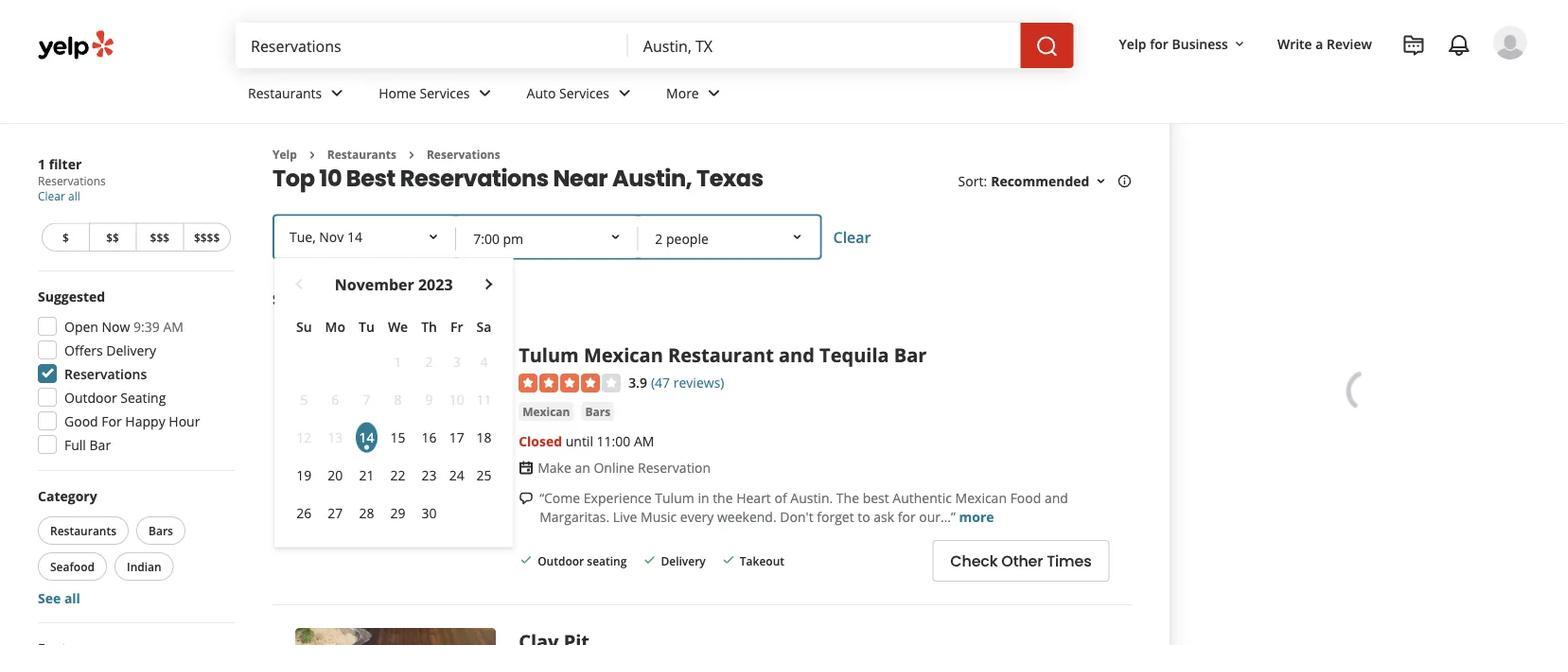 Task type: locate. For each thing, give the bounding box(es) containing it.
1 horizontal spatial restaurants
[[248, 84, 322, 102]]

restaurants for topmost "restaurants" link
[[248, 84, 322, 102]]

bar right tequila at right bottom
[[894, 342, 927, 368]]

1 horizontal spatial bars button
[[582, 402, 614, 421]]

all down filter
[[68, 188, 80, 204]]

1 horizontal spatial none field
[[643, 35, 1006, 56]]

yelp left 16 chevron right v2 icon
[[273, 147, 297, 162]]

for left "business"
[[1150, 35, 1169, 53]]

6 row from the top
[[290, 494, 498, 532]]

thu nov 9, 2023 cell
[[419, 385, 440, 415]]

restaurants inside button
[[50, 523, 116, 539]]

None field
[[251, 35, 613, 56], [643, 35, 1006, 56]]

1 horizontal spatial bars
[[585, 404, 611, 419]]

bars button up closed until 11:00 am
[[582, 402, 614, 421]]

services
[[420, 84, 470, 102], [559, 84, 610, 102]]

row containing 12
[[290, 419, 498, 457]]

sun nov 5, 2023 cell
[[293, 385, 315, 415]]

0 horizontal spatial bar
[[89, 436, 111, 454]]

write a review link
[[1270, 26, 1380, 61]]

sort:
[[958, 172, 987, 190]]

november 2023
[[335, 274, 453, 294]]

$ button
[[42, 223, 89, 252]]

home services link
[[364, 68, 512, 123]]

bar right full in the bottom of the page
[[89, 436, 111, 454]]

review
[[1327, 35, 1372, 53]]

24 chevron down v2 image inside "restaurants" link
[[326, 82, 349, 105]]

0 horizontal spatial 16 info v2 image
[[417, 292, 432, 307]]

0 horizontal spatial 16 checkmark v2 image
[[642, 553, 657, 568]]

reservations
[[427, 147, 500, 162], [400, 162, 549, 194], [38, 173, 106, 189], [64, 365, 147, 383]]

1 horizontal spatial clear
[[833, 227, 871, 247]]

2 16 checkmark v2 image from the left
[[721, 553, 736, 568]]

1 horizontal spatial for
[[1150, 35, 1169, 53]]

24 chevron down v2 image
[[326, 82, 349, 105], [613, 82, 636, 105], [703, 82, 726, 105]]

row containing 1
[[290, 343, 498, 381]]

indian
[[127, 559, 162, 575]]

1 vertical spatial all
[[64, 589, 80, 607]]

indian button
[[115, 553, 174, 581]]

16 checkmark v2 image left takeout
[[721, 553, 736, 568]]

2 24 chevron down v2 image from the left
[[613, 82, 636, 105]]

16 checkmark v2 image right the seating
[[642, 553, 657, 568]]

all
[[68, 188, 80, 204], [64, 589, 80, 607]]

0 horizontal spatial clear
[[38, 188, 65, 204]]

1 vertical spatial clear
[[833, 227, 871, 247]]

mexican inside "come experience tulum in the heart of austin. the best authentic mexican food and margaritas. live music every weekend. don't forget to ask for our…"
[[956, 489, 1007, 507]]

1 vertical spatial and
[[1045, 489, 1069, 507]]

1 vertical spatial outdoor
[[538, 553, 584, 569]]

1 left filter
[[38, 155, 45, 173]]

1 horizontal spatial and
[[1045, 489, 1069, 507]]

make
[[538, 459, 571, 477]]

24 chevron down v2 image for restaurants
[[326, 82, 349, 105]]

tulum mexican restaurant and tequila bar
[[519, 342, 927, 368]]

restaurants link right 16 chevron right v2 icon
[[327, 147, 397, 162]]

27
[[328, 504, 343, 522]]

sat nov 4, 2023 cell
[[474, 347, 494, 377]]

0 vertical spatial yelp
[[1119, 35, 1147, 53]]

1 horizontal spatial mexican
[[584, 342, 663, 368]]

1 horizontal spatial delivery
[[661, 553, 706, 569]]

0 horizontal spatial delivery
[[106, 341, 156, 359]]

28
[[359, 504, 374, 522]]

fri nov 3, 2023 cell
[[448, 347, 466, 377]]

3 row from the top
[[290, 381, 498, 419]]

0 vertical spatial tulum
[[519, 342, 579, 368]]

outdoor up good
[[64, 389, 117, 407]]

3 24 chevron down v2 image from the left
[[703, 82, 726, 105]]

filter
[[49, 155, 82, 173]]

2023
[[418, 274, 453, 294]]

restaurants inside business categories element
[[248, 84, 322, 102]]

1 vertical spatial yelp
[[273, 147, 297, 162]]

sun nov 12, 2023 cell
[[293, 423, 315, 453]]

offers
[[64, 341, 103, 359]]

0 vertical spatial bars button
[[582, 402, 614, 421]]

1 vertical spatial tulum
[[655, 489, 695, 507]]

0 horizontal spatial bars
[[149, 523, 173, 539]]

1 horizontal spatial services
[[559, 84, 610, 102]]

check other times link
[[933, 541, 1110, 582]]

ruby a. image
[[1494, 26, 1528, 60]]

online
[[594, 459, 635, 477]]

mexican
[[584, 342, 663, 368], [523, 404, 570, 419], [956, 489, 1007, 507]]

good for happy hour
[[64, 412, 200, 430]]

outdoor inside group
[[64, 389, 117, 407]]

1 vertical spatial group
[[34, 487, 235, 608]]

16 chevron down v2 image
[[1232, 37, 1247, 52]]

1 horizontal spatial bar
[[894, 342, 927, 368]]

clear button
[[833, 227, 871, 247]]

0 horizontal spatial bars button
[[136, 517, 185, 545]]

Cover field
[[640, 218, 818, 260]]

previous image
[[303, 431, 326, 454]]

row group
[[290, 343, 498, 532]]

1 vertical spatial delivery
[[661, 553, 706, 569]]

16 checkmark v2 image for takeout
[[721, 553, 736, 568]]

24 chevron down v2 image inside auto services 'link'
[[613, 82, 636, 105]]

0 vertical spatial delivery
[[106, 341, 156, 359]]

0 horizontal spatial services
[[420, 84, 470, 102]]

group containing suggested
[[32, 287, 235, 460]]

restaurants up seafood
[[50, 523, 116, 539]]

mon nov 13, 2023 cell
[[322, 423, 348, 453]]

bars button up indian
[[136, 517, 185, 545]]

1 vertical spatial 10
[[449, 391, 465, 409]]

0 horizontal spatial tulum
[[519, 342, 579, 368]]

7
[[363, 391, 371, 409]]

0 horizontal spatial mexican
[[523, 404, 570, 419]]

our…"
[[919, 508, 956, 526]]

bars up indian
[[149, 523, 173, 539]]

yelp for 'yelp' link at the top of the page
[[273, 147, 297, 162]]

reservations down offers delivery in the bottom left of the page
[[64, 365, 147, 383]]

0 horizontal spatial 24 chevron down v2 image
[[326, 82, 349, 105]]

bars
[[585, 404, 611, 419], [149, 523, 173, 539]]

mexican button
[[519, 402, 574, 421]]

0 vertical spatial restaurants
[[248, 84, 322, 102]]

2 none field from the left
[[643, 35, 1006, 56]]

clear
[[38, 188, 65, 204], [833, 227, 871, 247]]

$$$ button
[[136, 223, 183, 252]]

2 horizontal spatial 24 chevron down v2 image
[[703, 82, 726, 105]]

am inside group
[[163, 318, 184, 336]]

16 info v2 image right 16 chevron down v2 icon
[[1117, 174, 1133, 189]]

all right see
[[64, 589, 80, 607]]

0 horizontal spatial none field
[[251, 35, 613, 56]]

1 horizontal spatial tulum
[[655, 489, 695, 507]]

tulum inside "come experience tulum in the heart of austin. the best authentic mexican food and margaritas. live music every weekend. don't forget to ask for our…"
[[655, 489, 695, 507]]

0 horizontal spatial am
[[163, 318, 184, 336]]

home services
[[379, 84, 470, 102]]

24
[[449, 467, 465, 485]]

sponsored
[[273, 290, 355, 311]]

1 horizontal spatial 24 chevron down v2 image
[[613, 82, 636, 105]]

yelp
[[1119, 35, 1147, 53], [273, 147, 297, 162]]

16 checkmark v2 image
[[642, 553, 657, 568], [721, 553, 736, 568]]

1 vertical spatial 1
[[394, 353, 402, 371]]

texas
[[697, 162, 764, 194]]

10 right "top"
[[319, 162, 342, 194]]

0 vertical spatial 16 info v2 image
[[1117, 174, 1133, 189]]

1 vertical spatial bars
[[149, 523, 173, 539]]

$$$$ button
[[183, 223, 231, 252]]

delivery down every
[[661, 553, 706, 569]]

0 vertical spatial for
[[1150, 35, 1169, 53]]

Find text field
[[251, 35, 613, 56]]

0 horizontal spatial and
[[779, 342, 815, 368]]

2 row from the top
[[290, 343, 498, 381]]

none field up home services
[[251, 35, 613, 56]]

29
[[390, 504, 406, 522]]

0 vertical spatial group
[[32, 287, 235, 460]]

1 horizontal spatial 16 checkmark v2 image
[[721, 553, 736, 568]]

mexican up the closed
[[523, 404, 570, 419]]

2 vertical spatial restaurants
[[50, 523, 116, 539]]

0 horizontal spatial 1
[[38, 155, 45, 173]]

0 horizontal spatial outdoor
[[64, 389, 117, 407]]

row
[[290, 311, 498, 343], [290, 343, 498, 381], [290, 381, 498, 419], [290, 419, 498, 457], [290, 457, 498, 494], [290, 494, 498, 532]]

3.9 link
[[629, 371, 647, 392]]

restaurants link
[[233, 68, 364, 123], [327, 147, 397, 162]]

6
[[332, 391, 339, 409]]

1 vertical spatial for
[[898, 508, 916, 526]]

suggested
[[38, 287, 105, 305]]

am right 9:39
[[163, 318, 184, 336]]

auto services link
[[512, 68, 651, 123]]

seating
[[120, 389, 166, 407]]

for
[[1150, 35, 1169, 53], [898, 508, 916, 526]]

2 vertical spatial mexican
[[956, 489, 1007, 507]]

row containing 5
[[290, 381, 498, 419]]

none field near
[[643, 35, 1006, 56]]

restaurants right 16 chevron right v2 icon
[[327, 147, 397, 162]]

0 horizontal spatial yelp
[[273, 147, 297, 162]]

yelp inside yelp for business "button"
[[1119, 35, 1147, 53]]

0 vertical spatial 1
[[38, 155, 45, 173]]

see all button
[[38, 589, 80, 607]]

outdoor right 16 checkmark v2 icon on the left bottom of page
[[538, 553, 584, 569]]

yelp for business button
[[1112, 26, 1255, 61]]

delivery down the open now 9:39 am
[[106, 341, 156, 359]]

services right auto
[[559, 84, 610, 102]]

0 vertical spatial bars
[[585, 404, 611, 419]]

1 vertical spatial bar
[[89, 436, 111, 454]]

1 inside the "1 filter reservations clear all"
[[38, 155, 45, 173]]

5 row from the top
[[290, 457, 498, 494]]

tulum up 3.9 star rating image
[[519, 342, 579, 368]]

2 horizontal spatial mexican
[[956, 489, 1007, 507]]

mexican up "3.9" link
[[584, 342, 663, 368]]

1 row from the top
[[290, 311, 498, 343]]

tue nov 7, 2023 cell
[[356, 385, 378, 415]]

24 chevron down v2 image left home
[[326, 82, 349, 105]]

yelp link
[[273, 147, 297, 162]]

tulum up music
[[655, 489, 695, 507]]

10
[[319, 162, 342, 194], [449, 391, 465, 409]]

for right ask at the bottom
[[898, 508, 916, 526]]

am for open now 9:39 am
[[163, 318, 184, 336]]

1 left 2
[[394, 353, 402, 371]]

16 info v2 image up th
[[417, 292, 432, 307]]

25
[[476, 467, 492, 485]]

16
[[422, 429, 437, 447]]

30
[[422, 504, 437, 522]]

mon nov 6, 2023 cell
[[322, 385, 348, 415]]

1 services from the left
[[420, 84, 470, 102]]

None search field
[[236, 23, 1078, 68]]

4 row from the top
[[290, 419, 498, 457]]

am
[[163, 318, 184, 336], [634, 432, 654, 450]]

24 chevron down v2 image inside more link
[[703, 82, 726, 105]]

2 services from the left
[[559, 84, 610, 102]]

write
[[1278, 35, 1313, 53]]

1 16 checkmark v2 image from the left
[[642, 553, 657, 568]]

more
[[959, 508, 994, 526]]

0 vertical spatial am
[[163, 318, 184, 336]]

9:39
[[134, 318, 160, 336]]

1 none field from the left
[[251, 35, 613, 56]]

0 vertical spatial all
[[68, 188, 80, 204]]

reservation
[[638, 459, 711, 477]]

november
[[335, 274, 414, 294]]

2
[[426, 353, 433, 371]]

mexican up more
[[956, 489, 1007, 507]]

10 left 11
[[449, 391, 465, 409]]

wed nov 8, 2023 cell
[[385, 385, 411, 415]]

don't
[[780, 508, 814, 526]]

and right food
[[1045, 489, 1069, 507]]

24 chevron down v2 image right more
[[703, 82, 726, 105]]

1 horizontal spatial am
[[634, 432, 654, 450]]

1 vertical spatial am
[[634, 432, 654, 450]]

tu
[[359, 318, 375, 336]]

and inside "come experience tulum in the heart of austin. the best authentic mexican food and margaritas. live music every weekend. don't forget to ask for our…"
[[1045, 489, 1069, 507]]

1 horizontal spatial 1
[[394, 353, 402, 371]]

1 horizontal spatial outdoor
[[538, 553, 584, 569]]

0 horizontal spatial for
[[898, 508, 916, 526]]

restaurants link up 'yelp' link at the top of the page
[[233, 68, 364, 123]]

24 chevron down v2 image right auto services
[[613, 82, 636, 105]]

0 vertical spatial restaurants link
[[233, 68, 364, 123]]

fr
[[451, 318, 463, 336]]

services left 24 chevron down v2 image
[[420, 84, 470, 102]]

2 horizontal spatial restaurants
[[327, 147, 397, 162]]

0 vertical spatial clear
[[38, 188, 65, 204]]

16 reservation v2 image
[[519, 460, 534, 476]]

make an online reservation
[[538, 459, 711, 477]]

1 vertical spatial mexican
[[523, 404, 570, 419]]

0 vertical spatial outdoor
[[64, 389, 117, 407]]

restaurants up 'yelp' link at the top of the page
[[248, 84, 322, 102]]

1 24 chevron down v2 image from the left
[[326, 82, 349, 105]]

1 vertical spatial restaurants
[[327, 147, 397, 162]]

am right 11:00
[[634, 432, 654, 450]]

0 vertical spatial 10
[[319, 162, 342, 194]]

16 chevron down v2 image
[[1094, 174, 1109, 189]]

none field up business categories element
[[643, 35, 1006, 56]]

search image
[[1036, 35, 1059, 58]]

group
[[32, 287, 235, 460], [34, 487, 235, 608]]

0 vertical spatial mexican
[[584, 342, 663, 368]]

$$
[[106, 230, 119, 245]]

clear inside the "1 filter reservations clear all"
[[38, 188, 65, 204]]

yelp left "business"
[[1119, 35, 1147, 53]]

mexican link
[[519, 402, 574, 421]]

thu nov 2, 2023 cell
[[419, 347, 440, 377]]

for inside "button"
[[1150, 35, 1169, 53]]

open now 9:39 am
[[64, 318, 184, 336]]

1 inside cell
[[394, 353, 402, 371]]

1 filter reservations clear all
[[38, 155, 106, 204]]

bars up closed until 11:00 am
[[585, 404, 611, 419]]

1 horizontal spatial yelp
[[1119, 35, 1147, 53]]

1 horizontal spatial 10
[[449, 391, 465, 409]]

0 horizontal spatial restaurants
[[50, 523, 116, 539]]

1 vertical spatial restaurants link
[[327, 147, 397, 162]]

tue nov 14, 2023 cell
[[352, 419, 381, 457]]

16 chevron right v2 image
[[404, 147, 419, 163]]

closed
[[519, 432, 562, 450]]

16 info v2 image
[[1117, 174, 1133, 189], [417, 292, 432, 307]]

bars button
[[582, 402, 614, 421], [136, 517, 185, 545]]

outdoor for outdoor seating
[[538, 553, 584, 569]]

reservations inside group
[[64, 365, 147, 383]]

reservations right 16 chevron right v2 image
[[427, 147, 500, 162]]

and left tequila at right bottom
[[779, 342, 815, 368]]

auto
[[527, 84, 556, 102]]



Task type: describe. For each thing, give the bounding box(es) containing it.
16 speech v2 image
[[519, 491, 534, 506]]

none field find
[[251, 35, 613, 56]]

3.9 star rating image
[[519, 374, 621, 393]]

su
[[296, 318, 312, 336]]

24 chevron down v2 image for more
[[703, 82, 726, 105]]

row containing 19
[[290, 457, 498, 494]]

restaurants button
[[38, 517, 129, 545]]

1 horizontal spatial 16 info v2 image
[[1117, 174, 1133, 189]]

4
[[480, 353, 488, 371]]

row containing 26
[[290, 494, 498, 532]]

services for home services
[[420, 84, 470, 102]]

every
[[680, 508, 714, 526]]

16 checkmark v2 image
[[519, 553, 534, 568]]

10 inside cell
[[449, 391, 465, 409]]

0 horizontal spatial 10
[[319, 162, 342, 194]]

1 for 1 filter reservations clear all
[[38, 155, 45, 173]]

see all
[[38, 589, 80, 607]]

closed until 11:00 am
[[519, 432, 654, 450]]

$
[[62, 230, 69, 245]]

music
[[641, 508, 677, 526]]

$$$$
[[194, 230, 220, 245]]

restaurants for restaurants button in the bottom of the page
[[50, 523, 116, 539]]

20
[[328, 467, 343, 485]]

21
[[359, 467, 374, 485]]

clear all link
[[38, 188, 80, 204]]

experience
[[584, 489, 652, 507]]

sa
[[477, 318, 492, 336]]

Time field
[[458, 218, 636, 260]]

(47 reviews)
[[651, 373, 725, 391]]

reservations link
[[427, 147, 500, 162]]

3
[[453, 353, 461, 371]]

"come experience tulum in the heart of austin. the best authentic mexican food and margaritas. live music every weekend. don't forget to ask for our…"
[[540, 489, 1069, 526]]

times
[[1047, 551, 1092, 572]]

the
[[713, 489, 733, 507]]

best
[[863, 489, 889, 507]]

"come
[[540, 489, 580, 507]]

16 chevron right v2 image
[[305, 147, 320, 163]]

reservations down 24 chevron down v2 image
[[400, 162, 549, 194]]

austin,
[[612, 162, 692, 194]]

weekend.
[[717, 508, 777, 526]]

full
[[64, 436, 86, 454]]

all inside the "1 filter reservations clear all"
[[68, 188, 80, 204]]

sat nov 11, 2023 cell
[[474, 385, 494, 415]]

delivery inside group
[[106, 341, 156, 359]]

home
[[379, 84, 416, 102]]

we
[[388, 318, 408, 336]]

group containing category
[[34, 487, 235, 608]]

all inside group
[[64, 589, 80, 607]]

tequila
[[820, 342, 889, 368]]

11:00
[[597, 432, 631, 450]]

reviews)
[[674, 373, 725, 391]]

am for closed until 11:00 am
[[634, 432, 654, 450]]

notifications image
[[1448, 34, 1471, 57]]

Near text field
[[643, 35, 1006, 56]]

happy
[[125, 412, 165, 430]]

in
[[698, 489, 709, 507]]

(47
[[651, 373, 670, 391]]

services for auto services
[[559, 84, 610, 102]]

9
[[426, 391, 433, 409]]

mo
[[325, 318, 346, 336]]

15
[[390, 429, 406, 447]]

restaurant
[[668, 342, 774, 368]]

good
[[64, 412, 98, 430]]

17
[[449, 429, 465, 447]]

an
[[575, 459, 590, 477]]

a
[[1316, 35, 1324, 53]]

offers delivery
[[64, 341, 156, 359]]

1 for 1
[[394, 353, 402, 371]]

0 vertical spatial and
[[779, 342, 815, 368]]

top 10 best reservations near austin, texas
[[273, 162, 764, 194]]

tulum mexican restaurant and tequila bar link
[[519, 342, 927, 368]]

3.9
[[629, 373, 647, 391]]

projects image
[[1403, 34, 1425, 57]]

24 chevron down v2 image
[[474, 82, 496, 105]]

business categories element
[[233, 68, 1528, 123]]

th
[[421, 318, 437, 336]]

1 vertical spatial 16 info v2 image
[[417, 292, 432, 307]]

takeout
[[740, 553, 785, 569]]

16 checkmark v2 image for delivery
[[642, 553, 657, 568]]

24 chevron down v2 image for auto services
[[613, 82, 636, 105]]

business
[[1172, 35, 1229, 53]]

to
[[858, 508, 870, 526]]

outdoor for outdoor seating
[[64, 389, 117, 407]]

0 vertical spatial bar
[[894, 342, 927, 368]]

outdoor seating
[[64, 389, 166, 407]]

reservations down filter
[[38, 173, 106, 189]]

bars inside group
[[149, 523, 173, 539]]

19
[[297, 467, 312, 485]]

best
[[346, 162, 396, 194]]

austin.
[[791, 489, 833, 507]]

write a review
[[1278, 35, 1372, 53]]

23
[[422, 467, 437, 485]]

for inside "come experience tulum in the heart of austin. the best authentic mexican food and margaritas. live music every weekend. don't forget to ask for our…"
[[898, 508, 916, 526]]

26
[[297, 504, 312, 522]]

12
[[297, 429, 312, 447]]

user actions element
[[1104, 24, 1554, 140]]

yelp for business
[[1119, 35, 1229, 53]]

results
[[358, 290, 413, 311]]

bar inside group
[[89, 436, 111, 454]]

Select a date text field
[[274, 216, 456, 258]]

check other times
[[951, 551, 1092, 572]]

$$$
[[150, 230, 170, 245]]

next image
[[466, 431, 489, 454]]

row containing su
[[290, 311, 498, 343]]

(47 reviews) link
[[651, 371, 725, 392]]

now
[[102, 318, 130, 336]]

the
[[837, 489, 859, 507]]

14
[[359, 429, 374, 447]]

hour
[[169, 412, 200, 430]]

category
[[38, 487, 97, 505]]

1 vertical spatial bars button
[[136, 517, 185, 545]]

open
[[64, 318, 98, 336]]

yelp for yelp for business
[[1119, 35, 1147, 53]]

more link
[[959, 508, 994, 526]]

ask
[[874, 508, 895, 526]]

seating
[[587, 553, 627, 569]]

more link
[[651, 68, 741, 123]]

margaritas.
[[540, 508, 610, 526]]

heart
[[737, 489, 771, 507]]

seafood button
[[38, 553, 107, 581]]

november 2023 grid
[[290, 273, 498, 532]]

fri nov 10, 2023 cell
[[448, 385, 466, 415]]

row group containing 1
[[290, 343, 498, 532]]

wed nov 1, 2023 cell
[[385, 347, 411, 377]]

13
[[328, 429, 343, 447]]

until
[[566, 432, 593, 450]]

slideshow element
[[295, 342, 496, 543]]

5
[[300, 391, 308, 409]]

mexican inside button
[[523, 404, 570, 419]]



Task type: vqa. For each thing, say whether or not it's contained in the screenshot.
Sponsored on the top left of the page
yes



